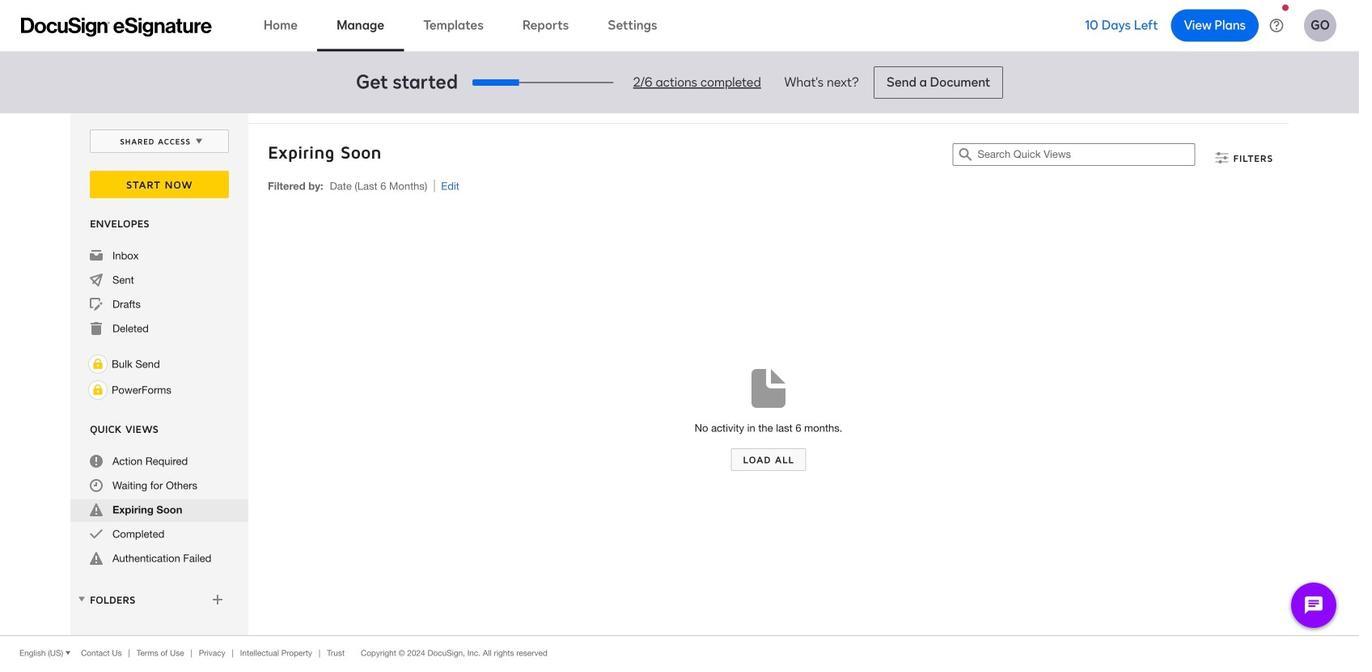 Task type: vqa. For each thing, say whether or not it's contained in the screenshot.
'Your uploaded profile image'
no



Task type: locate. For each thing, give the bounding box(es) containing it.
inbox image
[[90, 249, 103, 262]]

docusign esignature image
[[21, 17, 212, 37]]

sent image
[[90, 274, 103, 287]]

alert image
[[90, 552, 103, 565]]

alert image
[[90, 504, 103, 516]]

Search Quick Views text field
[[978, 144, 1195, 165]]

secondary navigation region
[[70, 113, 1294, 635]]

more info region
[[0, 635, 1360, 670]]

lock image
[[88, 355, 108, 374]]



Task type: describe. For each thing, give the bounding box(es) containing it.
completed image
[[90, 528, 103, 541]]

view folders image
[[75, 593, 88, 606]]

clock image
[[90, 479, 103, 492]]

trash image
[[90, 322, 103, 335]]

lock image
[[88, 380, 108, 400]]

draft image
[[90, 298, 103, 311]]

action required image
[[90, 455, 103, 468]]



